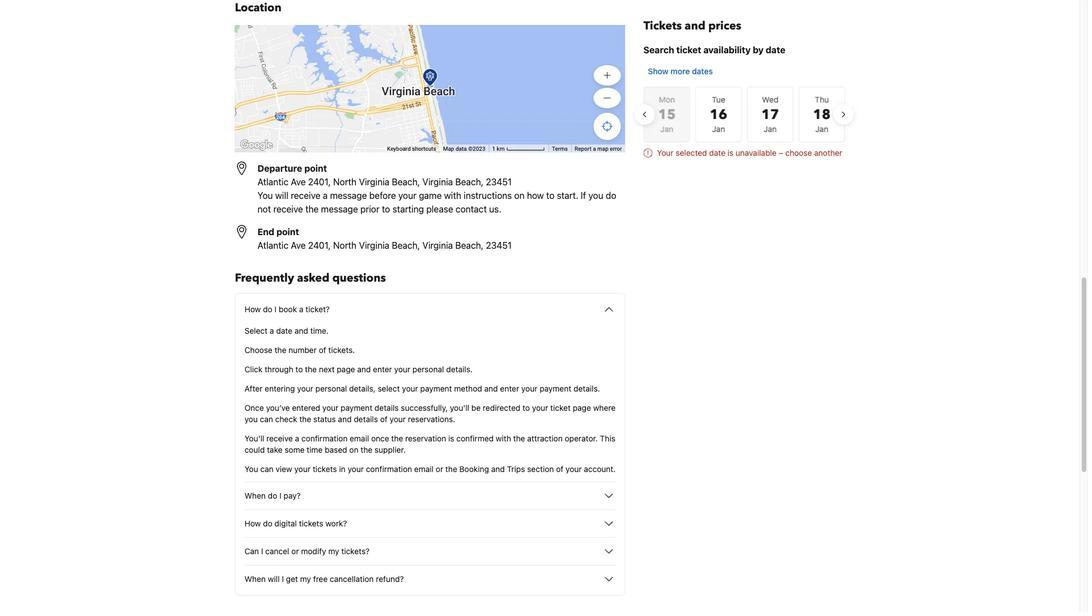 Task type: describe. For each thing, give the bounding box(es) containing it.
payment inside once you've entered your payment details successfully, you'll be redirected to your ticket page where you can check the status and details of your reservations.
[[341, 403, 373, 413]]

tue 16 jan
[[710, 95, 728, 134]]

email inside you'll receive a confirmation email once the reservation is confirmed with the attraction operator. this could take some time based on the supplier.
[[350, 434, 369, 443]]

on inside you'll receive a confirmation email once the reservation is confirmed with the attraction operator. this could take some time based on the supplier.
[[350, 445, 359, 455]]

ticket?
[[306, 305, 330, 314]]

us.
[[490, 204, 502, 215]]

north for end
[[333, 240, 357, 251]]

modify
[[301, 547, 326, 556]]

18
[[813, 105, 831, 124]]

a inside departure point atlantic ave 2401, north virginia beach, virginia beach, 23451 you will receive a message before your game with instructions on how to start. if you do not receive the message prior to starting please contact us.
[[323, 190, 328, 201]]

reservation
[[406, 434, 446, 443]]

shortcuts
[[412, 146, 436, 152]]

16
[[710, 105, 728, 124]]

search ticket availability by date
[[644, 45, 786, 55]]

north for departure
[[333, 177, 357, 187]]

confirmed
[[457, 434, 494, 443]]

if
[[581, 190, 586, 201]]

report
[[575, 146, 592, 152]]

i for pay?
[[280, 491, 282, 501]]

23451 for end point atlantic ave 2401, north virginia beach, virginia beach, 23451
[[486, 240, 512, 251]]

work?
[[326, 519, 347, 529]]

you inside once you've entered your payment details successfully, you'll be redirected to your ticket page where you can check the status and details of your reservations.
[[245, 415, 258, 424]]

23451 for departure point atlantic ave 2401, north virginia beach, virginia beach, 23451 you will receive a message before your game with instructions on how to start. if you do not receive the message prior to starting please contact us.
[[486, 177, 512, 187]]

km
[[497, 146, 505, 152]]

free
[[313, 575, 328, 584]]

when do i pay? button
[[245, 489, 616, 503]]

contact
[[456, 204, 487, 215]]

choose
[[245, 346, 273, 355]]

select a date and time.
[[245, 326, 329, 336]]

atlantic for departure
[[258, 177, 289, 187]]

1 horizontal spatial payment
[[421, 384, 452, 394]]

virginia down please
[[423, 240, 453, 251]]

the up "through"
[[275, 346, 287, 355]]

click
[[245, 365, 263, 374]]

based
[[325, 445, 347, 455]]

1 vertical spatial can
[[260, 465, 274, 474]]

terms link
[[552, 146, 568, 152]]

supplier.
[[375, 445, 406, 455]]

your selected date is unavailable – choose another
[[657, 148, 843, 158]]

where
[[594, 403, 616, 413]]

how do digital tickets work?
[[245, 519, 347, 529]]

asked
[[297, 270, 330, 286]]

keyboard shortcuts button
[[387, 145, 436, 153]]

by
[[753, 45, 764, 55]]

to down choose the number of tickets.
[[296, 365, 303, 374]]

1 vertical spatial details.
[[574, 384, 600, 394]]

operator.
[[565, 434, 598, 443]]

the left attraction
[[514, 434, 525, 443]]

ave for departure
[[291, 177, 306, 187]]

1 horizontal spatial ticket
[[677, 45, 702, 55]]

the up supplier. at the bottom of the page
[[392, 434, 403, 443]]

confirmation inside you'll receive a confirmation email once the reservation is confirmed with the attraction operator. this could take some time based on the supplier.
[[302, 434, 348, 443]]

reservations.
[[408, 415, 455, 424]]

you'll
[[450, 403, 470, 413]]

beach, down starting
[[392, 240, 420, 251]]

0 vertical spatial details
[[375, 403, 399, 413]]

0 vertical spatial message
[[330, 190, 367, 201]]

map
[[598, 146, 609, 152]]

2401, for end
[[308, 240, 331, 251]]

2 horizontal spatial payment
[[540, 384, 572, 394]]

game
[[419, 190, 442, 201]]

select
[[378, 384, 400, 394]]

ave for end
[[291, 240, 306, 251]]

©2023
[[469, 146, 486, 152]]

show
[[648, 67, 669, 76]]

could
[[245, 445, 265, 455]]

section
[[527, 465, 554, 474]]

tickets and prices
[[644, 18, 742, 34]]

virginia up before
[[359, 177, 390, 187]]

how do digital tickets work? button
[[245, 517, 616, 531]]

1 vertical spatial personal
[[316, 384, 347, 394]]

2 horizontal spatial of
[[556, 465, 564, 474]]

time.
[[311, 326, 329, 336]]

and left trips
[[492, 465, 505, 474]]

0 vertical spatial personal
[[413, 365, 444, 374]]

questions
[[333, 270, 386, 286]]

0 vertical spatial details.
[[446, 365, 473, 374]]

to down before
[[382, 204, 390, 215]]

how for how do i book a ticket?
[[245, 305, 261, 314]]

will inside departure point atlantic ave 2401, north virginia beach, virginia beach, 23451 you will receive a message before your game with instructions on how to start. if you do not receive the message prior to starting please contact us.
[[275, 190, 289, 201]]

and inside once you've entered your payment details successfully, you'll be redirected to your ticket page where you can check the status and details of your reservations.
[[338, 415, 352, 424]]

how for how do digital tickets work?
[[245, 519, 261, 529]]

1
[[493, 146, 496, 152]]

tickets?
[[342, 547, 370, 556]]

when do i pay?
[[245, 491, 301, 501]]

time
[[307, 445, 323, 455]]

mon
[[659, 95, 675, 104]]

take
[[267, 445, 283, 455]]

1 vertical spatial email
[[414, 465, 434, 474]]

wed
[[762, 95, 779, 104]]

the down once
[[361, 445, 373, 455]]

before
[[370, 190, 396, 201]]

when for when do i pay?
[[245, 491, 266, 501]]

end point atlantic ave 2401, north virginia beach, virginia beach, 23451
[[258, 227, 512, 251]]

tickets inside how do i book a ticket? element
[[313, 465, 337, 474]]

how do i book a ticket?
[[245, 305, 330, 314]]

tue
[[712, 95, 725, 104]]

method
[[454, 384, 482, 394]]

book
[[279, 305, 297, 314]]

beach, down contact
[[456, 240, 484, 251]]

you inside how do i book a ticket? element
[[245, 465, 258, 474]]

next
[[319, 365, 335, 374]]

click through to the next page and enter your personal details.
[[245, 365, 473, 374]]

in
[[339, 465, 346, 474]]

location
[[235, 0, 282, 16]]

region containing 15
[[635, 82, 854, 147]]

map data ©2023
[[443, 146, 486, 152]]

0 vertical spatial page
[[337, 365, 355, 374]]

can inside once you've entered your payment details successfully, you'll be redirected to your ticket page where you can check the status and details of your reservations.
[[260, 415, 273, 424]]

page inside once you've entered your payment details successfully, you'll be redirected to your ticket page where you can check the status and details of your reservations.
[[573, 403, 591, 413]]

1 vertical spatial message
[[321, 204, 358, 215]]

i inside dropdown button
[[261, 547, 263, 556]]

choose
[[786, 148, 813, 158]]

show more dates
[[648, 67, 713, 76]]

unavailable
[[736, 148, 777, 158]]



Task type: vqa. For each thing, say whether or not it's contained in the screenshot.
Subscribe
no



Task type: locate. For each thing, give the bounding box(es) containing it.
confirmation up 'time'
[[302, 434, 348, 443]]

jan down 17
[[764, 124, 777, 134]]

1 km button
[[489, 145, 549, 153]]

ticket
[[677, 45, 702, 55], [551, 403, 571, 413]]

2 jan from the left
[[712, 124, 725, 134]]

to right the redirected at bottom
[[523, 403, 530, 413]]

i left book
[[275, 305, 277, 314]]

the inside once you've entered your payment details successfully, you'll be redirected to your ticket page where you can check the status and details of your reservations.
[[300, 415, 311, 424]]

when
[[245, 491, 266, 501], [245, 575, 266, 584]]

is left confirmed
[[449, 434, 455, 443]]

jan down the 15
[[661, 124, 674, 134]]

1 horizontal spatial enter
[[500, 384, 520, 394]]

another
[[815, 148, 843, 158]]

how inside "dropdown button"
[[245, 519, 261, 529]]

0 horizontal spatial enter
[[373, 365, 392, 374]]

2 north from the top
[[333, 240, 357, 251]]

jan down 18
[[816, 124, 829, 134]]

is left unavailable
[[728, 148, 734, 158]]

of inside once you've entered your payment details successfully, you'll be redirected to your ticket page where you can check the status and details of your reservations.
[[380, 415, 388, 424]]

with
[[444, 190, 462, 201], [496, 434, 511, 443]]

you right if
[[589, 190, 604, 201]]

ave up the frequently asked questions
[[291, 240, 306, 251]]

the inside departure point atlantic ave 2401, north virginia beach, virginia beach, 23451 you will receive a message before your game with instructions on how to start. if you do not receive the message prior to starting please contact us.
[[306, 204, 319, 215]]

message left prior
[[321, 204, 358, 215]]

with inside departure point atlantic ave 2401, north virginia beach, virginia beach, 23451 you will receive a message before your game with instructions on how to start. if you do not receive the message prior to starting please contact us.
[[444, 190, 462, 201]]

2401, inside end point atlantic ave 2401, north virginia beach, virginia beach, 23451
[[308, 240, 331, 251]]

when will i get my free cancellation refund?
[[245, 575, 404, 584]]

date right 'selected'
[[710, 148, 726, 158]]

email left once
[[350, 434, 369, 443]]

or down you'll receive a confirmation email once the reservation is confirmed with the attraction operator. this could take some time based on the supplier.
[[436, 465, 444, 474]]

on inside departure point atlantic ave 2401, north virginia beach, virginia beach, 23451 you will receive a message before your game with instructions on how to start. if you do not receive the message prior to starting please contact us.
[[515, 190, 525, 201]]

keyboard
[[387, 146, 411, 152]]

do for how do i book a ticket?
[[263, 305, 273, 314]]

0 horizontal spatial with
[[444, 190, 462, 201]]

1 ave from the top
[[291, 177, 306, 187]]

ave inside end point atlantic ave 2401, north virginia beach, virginia beach, 23451
[[291, 240, 306, 251]]

2 atlantic from the top
[[258, 240, 289, 251]]

1 horizontal spatial is
[[728, 148, 734, 158]]

you down once
[[245, 415, 258, 424]]

2 23451 from the top
[[486, 240, 512, 251]]

is
[[728, 148, 734, 158], [449, 434, 455, 443]]

0 vertical spatial when
[[245, 491, 266, 501]]

1 23451 from the top
[[486, 177, 512, 187]]

2401, for departure
[[308, 177, 331, 187]]

be
[[472, 403, 481, 413]]

0 horizontal spatial of
[[319, 346, 326, 355]]

i for get
[[282, 575, 284, 584]]

0 horizontal spatial email
[[350, 434, 369, 443]]

after entering your personal details, select your payment method and enter your payment details.
[[245, 384, 600, 394]]

enter up select
[[373, 365, 392, 374]]

0 horizontal spatial or
[[292, 547, 299, 556]]

ave inside departure point atlantic ave 2401, north virginia beach, virginia beach, 23451 you will receive a message before your game with instructions on how to start. if you do not receive the message prior to starting please contact us.
[[291, 177, 306, 187]]

do for when do i pay?
[[268, 491, 277, 501]]

once you've entered your payment details successfully, you'll be redirected to your ticket page where you can check the status and details of your reservations.
[[245, 403, 616, 424]]

i right can
[[261, 547, 263, 556]]

jan
[[661, 124, 674, 134], [712, 124, 725, 134], [764, 124, 777, 134], [816, 124, 829, 134]]

i left the get
[[282, 575, 284, 584]]

1 vertical spatial with
[[496, 434, 511, 443]]

date for unavailable
[[710, 148, 726, 158]]

of right the 'section'
[[556, 465, 564, 474]]

can i cancel or modify my tickets?
[[245, 547, 370, 556]]

jan inside wed 17 jan
[[764, 124, 777, 134]]

or inside dropdown button
[[292, 547, 299, 556]]

or right "cancel"
[[292, 547, 299, 556]]

1 horizontal spatial personal
[[413, 365, 444, 374]]

1 vertical spatial of
[[380, 415, 388, 424]]

jan for 17
[[764, 124, 777, 134]]

will inside "dropdown button"
[[268, 575, 280, 584]]

select
[[245, 326, 268, 336]]

1 horizontal spatial confirmation
[[366, 465, 412, 474]]

google image
[[238, 138, 275, 153]]

1 vertical spatial confirmation
[[366, 465, 412, 474]]

region
[[635, 82, 854, 147]]

date right by
[[766, 45, 786, 55]]

some
[[285, 445, 305, 455]]

details
[[375, 403, 399, 413], [354, 415, 378, 424]]

details. up method at the bottom of the page
[[446, 365, 473, 374]]

receive right not
[[274, 204, 303, 215]]

0 vertical spatial my
[[328, 547, 339, 556]]

do for how do digital tickets work?
[[263, 519, 273, 529]]

0 horizontal spatial you
[[245, 415, 258, 424]]

thu
[[815, 95, 829, 104]]

atlantic inside end point atlantic ave 2401, north virginia beach, virginia beach, 23451
[[258, 240, 289, 251]]

receive down departure
[[291, 190, 321, 201]]

a inside dropdown button
[[299, 305, 304, 314]]

the left booking
[[446, 465, 458, 474]]

ticket up attraction
[[551, 403, 571, 413]]

your
[[657, 148, 674, 158]]

1 vertical spatial ticket
[[551, 403, 571, 413]]

personal up the after entering your personal details, select your payment method and enter your payment details.
[[413, 365, 444, 374]]

can
[[260, 415, 273, 424], [260, 465, 274, 474]]

tickets
[[644, 18, 682, 34]]

north inside departure point atlantic ave 2401, north virginia beach, virginia beach, 23451 you will receive a message before your game with instructions on how to start. if you do not receive the message prior to starting please contact us.
[[333, 177, 357, 187]]

date for time.
[[276, 326, 293, 336]]

status
[[314, 415, 336, 424]]

will left the get
[[268, 575, 280, 584]]

atlantic down end
[[258, 240, 289, 251]]

point inside end point atlantic ave 2401, north virginia beach, virginia beach, 23451
[[277, 227, 299, 237]]

0 horizontal spatial point
[[277, 227, 299, 237]]

how up can
[[245, 519, 261, 529]]

details. up "where"
[[574, 384, 600, 394]]

north inside end point atlantic ave 2401, north virginia beach, virginia beach, 23451
[[333, 240, 357, 251]]

instructions
[[464, 190, 512, 201]]

0 horizontal spatial on
[[350, 445, 359, 455]]

my right the "modify"
[[328, 547, 339, 556]]

digital
[[275, 519, 297, 529]]

1 vertical spatial page
[[573, 403, 591, 413]]

details.
[[446, 365, 473, 374], [574, 384, 600, 394]]

1 vertical spatial 23451
[[486, 240, 512, 251]]

0 vertical spatial of
[[319, 346, 326, 355]]

on left the how
[[515, 190, 525, 201]]

atlantic down departure
[[258, 177, 289, 187]]

is inside you'll receive a confirmation email once the reservation is confirmed with the attraction operator. this could take some time based on the supplier.
[[449, 434, 455, 443]]

with right confirmed
[[496, 434, 511, 443]]

0 horizontal spatial payment
[[341, 403, 373, 413]]

when for when will i get my free cancellation refund?
[[245, 575, 266, 584]]

with inside you'll receive a confirmation email once the reservation is confirmed with the attraction operator. this could take some time based on the supplier.
[[496, 434, 511, 443]]

jan for 18
[[816, 124, 829, 134]]

0 vertical spatial email
[[350, 434, 369, 443]]

on
[[515, 190, 525, 201], [350, 445, 359, 455]]

1 horizontal spatial you
[[589, 190, 604, 201]]

1 vertical spatial is
[[449, 434, 455, 443]]

through
[[265, 365, 294, 374]]

and up details,
[[357, 365, 371, 374]]

when left pay?
[[245, 491, 266, 501]]

i left pay?
[[280, 491, 282, 501]]

you inside departure point atlantic ave 2401, north virginia beach, virginia beach, 23451 you will receive a message before your game with instructions on how to start. if you do not receive the message prior to starting please contact us.
[[258, 190, 273, 201]]

i for book
[[275, 305, 277, 314]]

point for end
[[277, 227, 299, 237]]

0 horizontal spatial is
[[449, 434, 455, 443]]

can
[[245, 547, 259, 556]]

you've
[[266, 403, 290, 413]]

1 vertical spatial atlantic
[[258, 240, 289, 251]]

0 vertical spatial tickets
[[313, 465, 337, 474]]

frequently
[[235, 270, 294, 286]]

to right the how
[[547, 190, 555, 201]]

1 horizontal spatial my
[[328, 547, 339, 556]]

get
[[286, 575, 298, 584]]

1 vertical spatial point
[[277, 227, 299, 237]]

0 vertical spatial 2401,
[[308, 177, 331, 187]]

attraction
[[528, 434, 563, 443]]

1 vertical spatial north
[[333, 240, 357, 251]]

departure point atlantic ave 2401, north virginia beach, virginia beach, 23451 you will receive a message before your game with instructions on how to start. if you do not receive the message prior to starting please contact us.
[[258, 163, 617, 215]]

you
[[589, 190, 604, 201], [245, 415, 258, 424]]

ticket up show more dates
[[677, 45, 702, 55]]

will down departure
[[275, 190, 289, 201]]

my inside can i cancel or modify my tickets? dropdown button
[[328, 547, 339, 556]]

0 vertical spatial date
[[766, 45, 786, 55]]

0 vertical spatial can
[[260, 415, 273, 424]]

more
[[671, 67, 690, 76]]

can i cancel or modify my tickets? button
[[245, 545, 616, 559]]

you down 'could'
[[245, 465, 258, 474]]

number
[[289, 346, 317, 355]]

the down entered at the bottom left of the page
[[300, 415, 311, 424]]

details down select
[[375, 403, 399, 413]]

1 vertical spatial or
[[292, 547, 299, 556]]

enter
[[373, 365, 392, 374], [500, 384, 520, 394]]

my inside when will i get my free cancellation refund? "dropdown button"
[[300, 575, 311, 584]]

entering
[[265, 384, 295, 394]]

you can view your tickets in your confirmation email or the booking and trips section of your account.
[[245, 465, 616, 474]]

1 jan from the left
[[661, 124, 674, 134]]

2 ave from the top
[[291, 240, 306, 251]]

0 horizontal spatial page
[[337, 365, 355, 374]]

1 vertical spatial date
[[710, 148, 726, 158]]

1 vertical spatial will
[[268, 575, 280, 584]]

when down can
[[245, 575, 266, 584]]

0 vertical spatial 23451
[[486, 177, 512, 187]]

jan inside mon 15 jan
[[661, 124, 674, 134]]

receive up take
[[267, 434, 293, 443]]

0 vertical spatial ave
[[291, 177, 306, 187]]

or inside how do i book a ticket? element
[[436, 465, 444, 474]]

and
[[685, 18, 706, 34], [295, 326, 308, 336], [357, 365, 371, 374], [485, 384, 498, 394], [338, 415, 352, 424], [492, 465, 505, 474]]

2401, inside departure point atlantic ave 2401, north virginia beach, virginia beach, 23451 you will receive a message before your game with instructions on how to start. if you do not receive the message prior to starting please contact us.
[[308, 177, 331, 187]]

and right 'status'
[[338, 415, 352, 424]]

refund?
[[376, 575, 404, 584]]

1 vertical spatial on
[[350, 445, 359, 455]]

page right next
[[337, 365, 355, 374]]

how do i book a ticket? element
[[245, 316, 616, 475]]

the right not
[[306, 204, 319, 215]]

1 horizontal spatial page
[[573, 403, 591, 413]]

2 vertical spatial of
[[556, 465, 564, 474]]

atlantic inside departure point atlantic ave 2401, north virginia beach, virginia beach, 23451 you will receive a message before your game with instructions on how to start. if you do not receive the message prior to starting please contact us.
[[258, 177, 289, 187]]

tickets left work? on the left
[[299, 519, 323, 529]]

23451
[[486, 177, 512, 187], [486, 240, 512, 251]]

4 jan from the left
[[816, 124, 829, 134]]

payment up successfully,
[[421, 384, 452, 394]]

virginia up questions
[[359, 240, 390, 251]]

jan for 16
[[712, 124, 725, 134]]

0 horizontal spatial my
[[300, 575, 311, 584]]

0 vertical spatial you
[[258, 190, 273, 201]]

a inside you'll receive a confirmation email once the reservation is confirmed with the attraction operator. this could take some time based on the supplier.
[[295, 434, 299, 443]]

jan inside tue 16 jan
[[712, 124, 725, 134]]

receive inside you'll receive a confirmation email once the reservation is confirmed with the attraction operator. this could take some time based on the supplier.
[[267, 434, 293, 443]]

0 vertical spatial receive
[[291, 190, 321, 201]]

your
[[399, 190, 417, 201], [394, 365, 411, 374], [297, 384, 314, 394], [402, 384, 418, 394], [522, 384, 538, 394], [323, 403, 339, 413], [532, 403, 549, 413], [390, 415, 406, 424], [295, 465, 311, 474], [348, 465, 364, 474], [566, 465, 582, 474]]

2 horizontal spatial date
[[766, 45, 786, 55]]

0 vertical spatial you
[[589, 190, 604, 201]]

0 vertical spatial is
[[728, 148, 734, 158]]

error
[[610, 146, 622, 152]]

personal down next
[[316, 384, 347, 394]]

choose the number of tickets.
[[245, 346, 355, 355]]

1 horizontal spatial email
[[414, 465, 434, 474]]

do right if
[[606, 190, 617, 201]]

0 vertical spatial point
[[305, 163, 327, 174]]

page left "where"
[[573, 403, 591, 413]]

the left next
[[305, 365, 317, 374]]

2 2401, from the top
[[308, 240, 331, 251]]

email
[[350, 434, 369, 443], [414, 465, 434, 474]]

confirmation
[[302, 434, 348, 443], [366, 465, 412, 474]]

after
[[245, 384, 263, 394]]

a
[[593, 146, 596, 152], [323, 190, 328, 201], [299, 305, 304, 314], [270, 326, 274, 336], [295, 434, 299, 443]]

0 horizontal spatial confirmation
[[302, 434, 348, 443]]

0 vertical spatial will
[[275, 190, 289, 201]]

check
[[275, 415, 297, 424]]

1 vertical spatial you
[[245, 415, 258, 424]]

start.
[[557, 190, 579, 201]]

1 vertical spatial details
[[354, 415, 378, 424]]

0 vertical spatial how
[[245, 305, 261, 314]]

0 horizontal spatial ticket
[[551, 403, 571, 413]]

ave down departure
[[291, 177, 306, 187]]

1 vertical spatial how
[[245, 519, 261, 529]]

do
[[606, 190, 617, 201], [263, 305, 273, 314], [268, 491, 277, 501], [263, 519, 273, 529]]

departure
[[258, 163, 302, 174]]

and left time.
[[295, 326, 308, 336]]

1 vertical spatial you
[[245, 465, 258, 474]]

point
[[305, 163, 327, 174], [277, 227, 299, 237]]

23451 down us.
[[486, 240, 512, 251]]

1 vertical spatial when
[[245, 575, 266, 584]]

point right end
[[277, 227, 299, 237]]

0 vertical spatial enter
[[373, 365, 392, 374]]

0 horizontal spatial date
[[276, 326, 293, 336]]

payment up attraction
[[540, 384, 572, 394]]

how
[[527, 190, 544, 201]]

1 vertical spatial my
[[300, 575, 311, 584]]

and left "prices"
[[685, 18, 706, 34]]

jan down 16
[[712, 124, 725, 134]]

virginia up game
[[423, 177, 453, 187]]

date down how do i book a ticket? at the left of page
[[276, 326, 293, 336]]

email down you'll receive a confirmation email once the reservation is confirmed with the attraction operator. this could take some time based on the supplier.
[[414, 465, 434, 474]]

and up the redirected at bottom
[[485, 384, 498, 394]]

2 vertical spatial date
[[276, 326, 293, 336]]

i
[[275, 305, 277, 314], [280, 491, 282, 501], [261, 547, 263, 556], [282, 575, 284, 584]]

1 vertical spatial 2401,
[[308, 240, 331, 251]]

0 vertical spatial on
[[515, 190, 525, 201]]

tickets left in
[[313, 465, 337, 474]]

jan for 15
[[661, 124, 674, 134]]

payment down details,
[[341, 403, 373, 413]]

starting
[[393, 204, 424, 215]]

to inside once you've entered your payment details successfully, you'll be redirected to your ticket page where you can check the status and details of your reservations.
[[523, 403, 530, 413]]

availability
[[704, 45, 751, 55]]

tickets
[[313, 465, 337, 474], [299, 519, 323, 529]]

do inside "dropdown button"
[[263, 519, 273, 529]]

0 vertical spatial atlantic
[[258, 177, 289, 187]]

ticket inside once you've entered your payment details successfully, you'll be redirected to your ticket page where you can check the status and details of your reservations.
[[551, 403, 571, 413]]

1 vertical spatial enter
[[500, 384, 520, 394]]

when inside "dropdown button"
[[245, 575, 266, 584]]

1 vertical spatial receive
[[274, 204, 303, 215]]

0 horizontal spatial details.
[[446, 365, 473, 374]]

23451 inside departure point atlantic ave 2401, north virginia beach, virginia beach, 23451 you will receive a message before your game with instructions on how to start. if you do not receive the message prior to starting please contact us.
[[486, 177, 512, 187]]

tickets inside how do digital tickets work? "dropdown button"
[[299, 519, 323, 529]]

1 atlantic from the top
[[258, 177, 289, 187]]

terms
[[552, 146, 568, 152]]

do left digital
[[263, 519, 273, 529]]

atlantic for end
[[258, 240, 289, 251]]

beach, up instructions
[[456, 177, 484, 187]]

you up not
[[258, 190, 273, 201]]

1 how from the top
[[245, 305, 261, 314]]

1 horizontal spatial of
[[380, 415, 388, 424]]

this
[[600, 434, 616, 443]]

1 horizontal spatial date
[[710, 148, 726, 158]]

1 horizontal spatial point
[[305, 163, 327, 174]]

once
[[245, 403, 264, 413]]

1 vertical spatial ave
[[291, 240, 306, 251]]

1 when from the top
[[245, 491, 266, 501]]

0 vertical spatial north
[[333, 177, 357, 187]]

i inside "dropdown button"
[[282, 575, 284, 584]]

the
[[306, 204, 319, 215], [275, 346, 287, 355], [305, 365, 317, 374], [300, 415, 311, 424], [392, 434, 403, 443], [514, 434, 525, 443], [361, 445, 373, 455], [446, 465, 458, 474]]

how inside dropdown button
[[245, 305, 261, 314]]

my
[[328, 547, 339, 556], [300, 575, 311, 584]]

mon 15 jan
[[658, 95, 676, 134]]

0 vertical spatial or
[[436, 465, 444, 474]]

confirmation down supplier. at the bottom of the page
[[366, 465, 412, 474]]

do left book
[[263, 305, 273, 314]]

1 horizontal spatial on
[[515, 190, 525, 201]]

cancellation
[[330, 575, 374, 584]]

message up prior
[[330, 190, 367, 201]]

selected
[[676, 148, 707, 158]]

cancel
[[265, 547, 289, 556]]

1 north from the top
[[333, 177, 357, 187]]

of up once
[[380, 415, 388, 424]]

on right based
[[350, 445, 359, 455]]

23451 inside end point atlantic ave 2401, north virginia beach, virginia beach, 23451
[[486, 240, 512, 251]]

0 vertical spatial with
[[444, 190, 462, 201]]

not
[[258, 204, 271, 215]]

booking
[[460, 465, 489, 474]]

jan inside thu 18 jan
[[816, 124, 829, 134]]

map
[[443, 146, 454, 152]]

account.
[[584, 465, 616, 474]]

my right the get
[[300, 575, 311, 584]]

do inside departure point atlantic ave 2401, north virginia beach, virginia beach, 23451 you will receive a message before your game with instructions on how to start. if you do not receive the message prior to starting please contact us.
[[606, 190, 617, 201]]

please
[[427, 204, 454, 215]]

0 vertical spatial confirmation
[[302, 434, 348, 443]]

3 jan from the left
[[764, 124, 777, 134]]

how up select
[[245, 305, 261, 314]]

beach,
[[392, 177, 420, 187], [456, 177, 484, 187], [392, 240, 420, 251], [456, 240, 484, 251]]

1 horizontal spatial details.
[[574, 384, 600, 394]]

your inside departure point atlantic ave 2401, north virginia beach, virginia beach, 23451 you will receive a message before your game with instructions on how to start. if you do not receive the message prior to starting please contact us.
[[399, 190, 417, 201]]

0 horizontal spatial personal
[[316, 384, 347, 394]]

0 vertical spatial ticket
[[677, 45, 702, 55]]

do left pay?
[[268, 491, 277, 501]]

date inside how do i book a ticket? element
[[276, 326, 293, 336]]

when inside dropdown button
[[245, 491, 266, 501]]

can down "you've"
[[260, 415, 273, 424]]

2 how from the top
[[245, 519, 261, 529]]

details up once
[[354, 415, 378, 424]]

enter up the redirected at bottom
[[500, 384, 520, 394]]

once
[[371, 434, 389, 443]]

1 horizontal spatial with
[[496, 434, 511, 443]]

1 vertical spatial tickets
[[299, 519, 323, 529]]

point inside departure point atlantic ave 2401, north virginia beach, virginia beach, 23451 you will receive a message before your game with instructions on how to start. if you do not receive the message prior to starting please contact us.
[[305, 163, 327, 174]]

point for departure
[[305, 163, 327, 174]]

can left view
[[260, 465, 274, 474]]

point right departure
[[305, 163, 327, 174]]

beach, up before
[[392, 177, 420, 187]]

will
[[275, 190, 289, 201], [268, 575, 280, 584]]

2 when from the top
[[245, 575, 266, 584]]

23451 up instructions
[[486, 177, 512, 187]]

2 vertical spatial receive
[[267, 434, 293, 443]]

1 2401, from the top
[[308, 177, 331, 187]]

1 horizontal spatial or
[[436, 465, 444, 474]]

map region
[[121, 0, 701, 266]]

you inside departure point atlantic ave 2401, north virginia beach, virginia beach, 23451 you will receive a message before your game with instructions on how to start. if you do not receive the message prior to starting please contact us.
[[589, 190, 604, 201]]

with up please
[[444, 190, 462, 201]]

of left tickets.
[[319, 346, 326, 355]]



